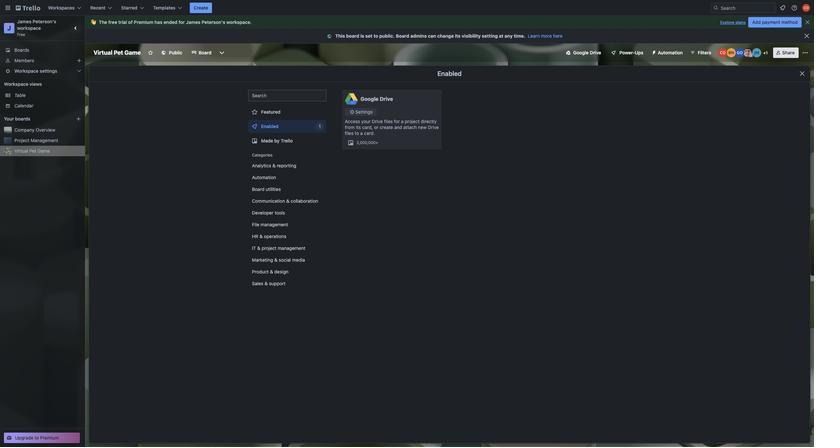 Task type: locate. For each thing, give the bounding box(es) containing it.
sm image right ups
[[649, 47, 658, 57]]

0 horizontal spatial to
[[35, 435, 39, 440]]

board right public.
[[396, 33, 410, 39]]

its down access
[[356, 124, 361, 130]]

made by trello link
[[248, 134, 327, 147]]

add payment method
[[753, 19, 798, 25]]

1 vertical spatial its
[[356, 124, 361, 130]]

james inside 'james peterson's workspace free'
[[17, 19, 31, 24]]

1 vertical spatial automation
[[252, 175, 276, 180]]

gary orlando (garyorlando) image
[[736, 48, 745, 57]]

create
[[380, 124, 393, 130]]

0 horizontal spatial sm image
[[326, 33, 336, 40]]

1 vertical spatial workspace
[[17, 25, 41, 31]]

access
[[345, 119, 360, 124]]

0 vertical spatial project
[[405, 119, 420, 124]]

project inside access your drive files for a project directly from its card, or create and attach new drive files to a card.
[[405, 119, 420, 124]]

& right hr
[[260, 233, 263, 239]]

operations
[[264, 233, 287, 239]]

1 horizontal spatial 1
[[767, 50, 768, 55]]

1 horizontal spatial virtual pet game
[[94, 49, 141, 56]]

this member is an admin of this board. image
[[750, 54, 753, 57]]

sm image left "board"
[[326, 33, 336, 40]]

settings link
[[345, 108, 377, 116]]

1 horizontal spatial premium
[[134, 19, 154, 25]]

0 vertical spatial virtual
[[94, 49, 112, 56]]

automation left filters button
[[658, 50, 683, 55]]

+ down or
[[376, 140, 378, 145]]

1 right jeremy miller (jeremymiller198) image
[[767, 50, 768, 55]]

starred
[[121, 5, 137, 10]]

management up operations at the left of page
[[261, 222, 288, 227]]

virtual down project
[[14, 148, 28, 154]]

virtual pet game down free on the top left of page
[[94, 49, 141, 56]]

2 vertical spatial board
[[252, 186, 265, 192]]

to left card.
[[355, 130, 359, 136]]

1 vertical spatial project
[[262, 245, 277, 251]]

file management
[[252, 222, 288, 227]]

overview
[[36, 127, 55, 133]]

explore plans
[[721, 20, 746, 25]]

1
[[767, 50, 768, 55], [319, 124, 321, 129]]

boards
[[14, 47, 29, 53]]

project up the attach
[[405, 119, 420, 124]]

a
[[401, 119, 404, 124], [361, 130, 363, 136]]

enabled
[[438, 70, 462, 77], [261, 123, 279, 129]]

1 horizontal spatial virtual
[[94, 49, 112, 56]]

hr & operations
[[252, 233, 287, 239]]

has
[[155, 19, 163, 25]]

1 horizontal spatial a
[[401, 119, 404, 124]]

admins
[[411, 33, 427, 39]]

Board name text field
[[90, 47, 144, 58]]

0 horizontal spatial google drive
[[361, 96, 393, 102]]

views
[[29, 81, 42, 87]]

premium right of
[[134, 19, 154, 25]]

workspace down members
[[14, 68, 39, 74]]

1 horizontal spatial automation
[[658, 50, 683, 55]]

show menu image
[[803, 49, 809, 56]]

this
[[336, 33, 345, 39]]

product
[[252, 269, 269, 274]]

power-
[[620, 50, 635, 55]]

game down the management
[[38, 148, 50, 154]]

1 horizontal spatial google drive
[[574, 50, 602, 55]]

for up and
[[394, 119, 400, 124]]

sm image for this board is set to public. board admins can change its visibility setting at any time.
[[326, 33, 336, 40]]

0 horizontal spatial game
[[38, 148, 50, 154]]

0 horizontal spatial 1
[[319, 124, 321, 129]]

& for hr
[[260, 233, 263, 239]]

workspace up "table"
[[4, 81, 28, 87]]

sm image
[[326, 33, 336, 40], [649, 47, 658, 57]]

0 horizontal spatial +
[[376, 140, 378, 145]]

analytics & reporting
[[252, 163, 297, 168]]

hr
[[252, 233, 258, 239]]

& for marketing
[[275, 257, 278, 263]]

management down hr & operations link
[[278, 245, 306, 251]]

1 vertical spatial a
[[361, 130, 363, 136]]

1 horizontal spatial board
[[252, 186, 265, 192]]

management
[[261, 222, 288, 227], [278, 245, 306, 251]]

marketing
[[252, 257, 273, 263]]

0 horizontal spatial peterson's
[[33, 19, 56, 24]]

game left "star or unstar board" icon
[[125, 49, 141, 56]]

virtual down the
[[94, 49, 112, 56]]

plans
[[736, 20, 746, 25]]

public button
[[157, 47, 186, 58]]

project down hr & operations
[[262, 245, 277, 251]]

0 horizontal spatial a
[[361, 130, 363, 136]]

automation inside button
[[658, 50, 683, 55]]

hr & operations link
[[248, 231, 327, 242]]

& left the social
[[275, 257, 278, 263]]

starred button
[[117, 3, 148, 13]]

1 vertical spatial premium
[[40, 435, 59, 440]]

2 horizontal spatial board
[[396, 33, 410, 39]]

1 vertical spatial workspace
[[4, 81, 28, 87]]

0 horizontal spatial its
[[356, 124, 361, 130]]

1 vertical spatial board
[[199, 50, 212, 55]]

0 vertical spatial game
[[125, 49, 141, 56]]

board left customize views image
[[199, 50, 212, 55]]

a up and
[[401, 119, 404, 124]]

more
[[542, 33, 552, 39]]

Search text field
[[248, 90, 327, 102]]

2 vertical spatial to
[[35, 435, 39, 440]]

banner
[[85, 16, 815, 29]]

peterson's down back to home image
[[33, 19, 56, 24]]

google up settings
[[361, 96, 379, 102]]

0 vertical spatial its
[[455, 33, 461, 39]]

+ 1
[[764, 50, 768, 55]]

virtual inside virtual pet game link
[[14, 148, 28, 154]]

0 vertical spatial workspace
[[227, 19, 250, 25]]

board utilities
[[252, 186, 281, 192]]

0 horizontal spatial google
[[361, 96, 379, 102]]

0 horizontal spatial virtual
[[14, 148, 28, 154]]

its
[[455, 33, 461, 39], [356, 124, 361, 130]]

0 vertical spatial to
[[374, 33, 379, 39]]

board left utilities
[[252, 186, 265, 192]]

james up free
[[17, 19, 31, 24]]

files down from at the top left of page
[[345, 130, 354, 136]]

0 vertical spatial automation
[[658, 50, 683, 55]]

card,
[[362, 124, 373, 130]]

your
[[362, 119, 371, 124]]

0 horizontal spatial james
[[17, 19, 31, 24]]

the
[[99, 19, 107, 25]]

project
[[405, 119, 420, 124], [262, 245, 277, 251]]

ben nelson (bennelson96) image
[[727, 48, 736, 57]]

1 horizontal spatial +
[[764, 50, 767, 55]]

virtual pet game down project management
[[14, 148, 50, 154]]

james peterson's workspace link
[[17, 19, 57, 31]]

method
[[782, 19, 798, 25]]

workspace for workspace settings
[[14, 68, 39, 74]]

& inside "link"
[[275, 257, 278, 263]]

for
[[179, 19, 185, 25], [394, 119, 400, 124]]

1 horizontal spatial for
[[394, 119, 400, 124]]

1 left from at the top left of page
[[319, 124, 321, 129]]

1 horizontal spatial google
[[574, 50, 589, 55]]

0 vertical spatial a
[[401, 119, 404, 124]]

1 horizontal spatial enabled
[[438, 70, 462, 77]]

0 vertical spatial workspace
[[14, 68, 39, 74]]

0 horizontal spatial enabled
[[261, 123, 279, 129]]

james
[[17, 19, 31, 24], [186, 19, 201, 25]]

featured
[[261, 109, 281, 115]]

game
[[125, 49, 141, 56], [38, 148, 50, 154]]

workspace for workspace views
[[4, 81, 28, 87]]

project management link
[[14, 137, 81, 144]]

calendar link
[[14, 103, 81, 109]]

communication & collaboration link
[[248, 196, 327, 206]]

files up create
[[384, 119, 393, 124]]

trello
[[281, 138, 293, 143]]

0 vertical spatial files
[[384, 119, 393, 124]]

james down 'create' button at top
[[186, 19, 201, 25]]

sales
[[252, 281, 264, 286]]

christina overa (christinaovera) image
[[719, 48, 728, 57]]

j link
[[4, 23, 14, 33]]

directly
[[421, 119, 437, 124]]

google drive right google drive icon
[[574, 50, 602, 55]]

& for it
[[257, 245, 261, 251]]

google right google drive icon
[[574, 50, 589, 55]]

to inside access your drive files for a project directly from its card, or create and attach new drive files to a card.
[[355, 130, 359, 136]]

upgrade
[[15, 435, 33, 440]]

virtual
[[94, 49, 112, 56], [14, 148, 28, 154]]

j
[[7, 24, 11, 32]]

drive right google drive icon
[[590, 50, 602, 55]]

visibility
[[462, 33, 481, 39]]

google drive up settings
[[361, 96, 393, 102]]

0 horizontal spatial pet
[[29, 148, 36, 154]]

+ right jeremy miller (jeremymiller198) image
[[764, 50, 767, 55]]

& left design
[[270, 269, 273, 274]]

0 horizontal spatial virtual pet game
[[14, 148, 50, 154]]

made
[[261, 138, 273, 143]]

add board image
[[76, 116, 81, 121]]

is
[[361, 33, 365, 39]]

of
[[128, 19, 133, 25]]

2,000,000 +
[[357, 140, 378, 145]]

project
[[14, 138, 29, 143]]

& down board utilities link
[[286, 198, 290, 204]]

0 vertical spatial 1
[[767, 50, 768, 55]]

templates button
[[149, 3, 186, 13]]

open information menu image
[[792, 5, 798, 11]]

1 vertical spatial to
[[355, 130, 359, 136]]

1 vertical spatial +
[[376, 140, 378, 145]]

for inside access your drive files for a project directly from its card, or create and attach new drive files to a card.
[[394, 119, 400, 124]]

pet down trial
[[114, 49, 123, 56]]

share
[[783, 50, 795, 55]]

payment
[[763, 19, 781, 25]]

& right sales
[[265, 281, 268, 286]]

0 horizontal spatial files
[[345, 130, 354, 136]]

its right the change
[[455, 33, 461, 39]]

0 horizontal spatial workspace
[[17, 25, 41, 31]]

1 vertical spatial for
[[394, 119, 400, 124]]

1 horizontal spatial to
[[355, 130, 359, 136]]

0 vertical spatial virtual pet game
[[94, 49, 141, 56]]

1 horizontal spatial sm image
[[649, 47, 658, 57]]

to right upgrade
[[35, 435, 39, 440]]

drive
[[590, 50, 602, 55], [380, 96, 393, 102], [372, 119, 383, 124], [428, 124, 439, 130]]

0 vertical spatial pet
[[114, 49, 123, 56]]

1 horizontal spatial project
[[405, 119, 420, 124]]

to right set
[[374, 33, 379, 39]]

1 horizontal spatial james
[[186, 19, 201, 25]]

& for sales
[[265, 281, 268, 286]]

1 vertical spatial management
[[278, 245, 306, 251]]

pet down project management
[[29, 148, 36, 154]]

1 vertical spatial virtual
[[14, 148, 28, 154]]

change
[[438, 33, 454, 39]]

automation up the 'board utilities'
[[252, 175, 276, 180]]

product & design
[[252, 269, 289, 274]]

workspace inside popup button
[[14, 68, 39, 74]]

1 vertical spatial sm image
[[649, 47, 658, 57]]

1 horizontal spatial game
[[125, 49, 141, 56]]

ups
[[635, 50, 644, 55]]

premium right upgrade
[[40, 435, 59, 440]]

0 horizontal spatial board
[[199, 50, 212, 55]]

0 horizontal spatial project
[[262, 245, 277, 251]]

& for analytics
[[273, 163, 276, 168]]

& right analytics
[[273, 163, 276, 168]]

peterson's down 'create' button at top
[[202, 19, 225, 25]]

👋 the free trial of premium has ended for james peterson's workspace .
[[90, 19, 252, 25]]

0 vertical spatial sm image
[[326, 33, 336, 40]]

for right ended
[[179, 19, 185, 25]]

2,000,000
[[357, 140, 376, 145]]

2 horizontal spatial to
[[374, 33, 379, 39]]

back to home image
[[16, 3, 40, 13]]

1 horizontal spatial pet
[[114, 49, 123, 56]]

0 vertical spatial google drive
[[574, 50, 602, 55]]

0 vertical spatial google
[[574, 50, 589, 55]]

& right it
[[257, 245, 261, 251]]

new
[[418, 124, 427, 130]]

0 vertical spatial for
[[179, 19, 185, 25]]

1 horizontal spatial its
[[455, 33, 461, 39]]

marketing & social media link
[[248, 255, 327, 265]]

game inside "text box"
[[125, 49, 141, 56]]

a left card.
[[361, 130, 363, 136]]

google drive button
[[563, 47, 606, 58]]

sm image inside automation button
[[649, 47, 658, 57]]

0 horizontal spatial for
[[179, 19, 185, 25]]

0 horizontal spatial premium
[[40, 435, 59, 440]]



Task type: vqa. For each thing, say whether or not it's contained in the screenshot.
Pipeline corresponding to CRM
no



Task type: describe. For each thing, give the bounding box(es) containing it.
boards
[[15, 116, 30, 121]]

developer tools link
[[248, 208, 327, 218]]

or
[[374, 124, 379, 130]]

board for board utilities
[[252, 186, 265, 192]]

analytics
[[252, 163, 271, 168]]

google drive inside button
[[574, 50, 602, 55]]

0 horizontal spatial automation
[[252, 175, 276, 180]]

public
[[169, 50, 182, 55]]

0 vertical spatial +
[[764, 50, 767, 55]]

1 horizontal spatial files
[[384, 119, 393, 124]]

analytics & reporting link
[[248, 160, 327, 171]]

recent
[[90, 5, 106, 10]]

drive up or
[[372, 119, 383, 124]]

james peterson (jamespeterson93) image
[[744, 48, 753, 57]]

ended
[[164, 19, 178, 25]]

peterson's inside 'james peterson's workspace free'
[[33, 19, 56, 24]]

settings
[[40, 68, 57, 74]]

management
[[31, 138, 58, 143]]

and
[[395, 124, 403, 130]]

drive inside button
[[590, 50, 602, 55]]

communication
[[252, 198, 285, 204]]

calendar
[[14, 103, 33, 108]]

1 vertical spatial 1
[[319, 124, 321, 129]]

sm image
[[349, 109, 356, 115]]

here
[[554, 33, 563, 39]]

workspace navigation collapse icon image
[[71, 24, 81, 33]]

board for board
[[199, 50, 212, 55]]

file
[[252, 222, 260, 227]]

its inside access your drive files for a project directly from its card, or create and attach new drive files to a card.
[[356, 124, 361, 130]]

wave image
[[90, 19, 96, 25]]

0 vertical spatial management
[[261, 222, 288, 227]]

workspace settings
[[14, 68, 57, 74]]

your
[[4, 116, 14, 121]]

workspaces button
[[44, 3, 85, 13]]

banner containing 👋
[[85, 16, 815, 29]]

it & project management link
[[248, 243, 327, 253]]

virtual inside virtual pet game "text box"
[[94, 49, 112, 56]]

sales & support link
[[248, 278, 327, 289]]

featured link
[[248, 105, 327, 119]]

can
[[428, 33, 436, 39]]

categories
[[252, 153, 273, 158]]

by
[[275, 138, 280, 143]]

attach
[[404, 124, 417, 130]]

public.
[[380, 33, 395, 39]]

automation link
[[248, 172, 327, 183]]

collaboration
[[291, 198, 318, 204]]

jeremy miller (jeremymiller198) image
[[753, 48, 762, 57]]

1 vertical spatial pet
[[29, 148, 36, 154]]

upgrade to premium link
[[4, 433, 80, 443]]

star or unstar board image
[[148, 50, 153, 55]]

0 vertical spatial enabled
[[438, 70, 462, 77]]

1 horizontal spatial workspace
[[227, 19, 250, 25]]

set
[[366, 33, 373, 39]]

trial
[[118, 19, 127, 25]]

free
[[17, 32, 25, 37]]

0 vertical spatial premium
[[134, 19, 154, 25]]

workspace views
[[4, 81, 42, 87]]

workspace inside 'james peterson's workspace free'
[[17, 25, 41, 31]]

create
[[194, 5, 208, 10]]

.
[[250, 19, 252, 25]]

1 vertical spatial files
[[345, 130, 354, 136]]

christina overa (christinaovera) image
[[803, 4, 811, 12]]

board link
[[188, 47, 216, 58]]

search image
[[714, 5, 719, 10]]

1 vertical spatial game
[[38, 148, 50, 154]]

1 vertical spatial virtual pet game
[[14, 148, 50, 154]]

developer tools
[[252, 210, 285, 215]]

card.
[[364, 130, 375, 136]]

members link
[[0, 55, 85, 66]]

sm image for automation
[[649, 47, 658, 57]]

add payment method button
[[749, 17, 802, 28]]

made by trello
[[261, 138, 293, 143]]

support
[[269, 281, 286, 286]]

share button
[[774, 47, 799, 58]]

pet inside "text box"
[[114, 49, 123, 56]]

from
[[345, 124, 355, 130]]

filters
[[698, 50, 712, 55]]

communication & collaboration
[[252, 198, 318, 204]]

create button
[[190, 3, 212, 13]]

your boards with 3 items element
[[4, 115, 66, 123]]

sales & support
[[252, 281, 286, 286]]

1 vertical spatial enabled
[[261, 123, 279, 129]]

google inside button
[[574, 50, 589, 55]]

0 notifications image
[[779, 4, 787, 12]]

virtual pet game inside "text box"
[[94, 49, 141, 56]]

customize views image
[[219, 49, 225, 56]]

board
[[346, 33, 360, 39]]

project management
[[14, 138, 58, 143]]

power-ups
[[620, 50, 644, 55]]

members
[[14, 58, 34, 63]]

explore
[[721, 20, 735, 25]]

0 vertical spatial board
[[396, 33, 410, 39]]

social
[[279, 257, 291, 263]]

product & design link
[[248, 267, 327, 277]]

learn
[[528, 33, 540, 39]]

workspace settings button
[[0, 66, 85, 76]]

drive up create
[[380, 96, 393, 102]]

company overview link
[[14, 127, 81, 133]]

design
[[275, 269, 289, 274]]

table link
[[14, 92, 81, 99]]

1 horizontal spatial peterson's
[[202, 19, 225, 25]]

at
[[499, 33, 504, 39]]

upgrade to premium
[[15, 435, 59, 440]]

explore plans button
[[721, 19, 746, 27]]

google drive icon image
[[567, 50, 571, 55]]

& for communication
[[286, 198, 290, 204]]

file management link
[[248, 219, 327, 230]]

it & project management
[[252, 245, 306, 251]]

setting
[[482, 33, 498, 39]]

primary element
[[0, 0, 815, 16]]

1 vertical spatial google drive
[[361, 96, 393, 102]]

it
[[252, 245, 256, 251]]

automation button
[[649, 47, 687, 58]]

developer
[[252, 210, 274, 215]]

Search field
[[719, 3, 776, 13]]

media
[[292, 257, 305, 263]]

company overview
[[14, 127, 55, 133]]

table
[[14, 92, 26, 98]]

1 vertical spatial google
[[361, 96, 379, 102]]

& for product
[[270, 269, 273, 274]]

recent button
[[86, 3, 116, 13]]

any
[[505, 33, 513, 39]]

drive down directly
[[428, 124, 439, 130]]



